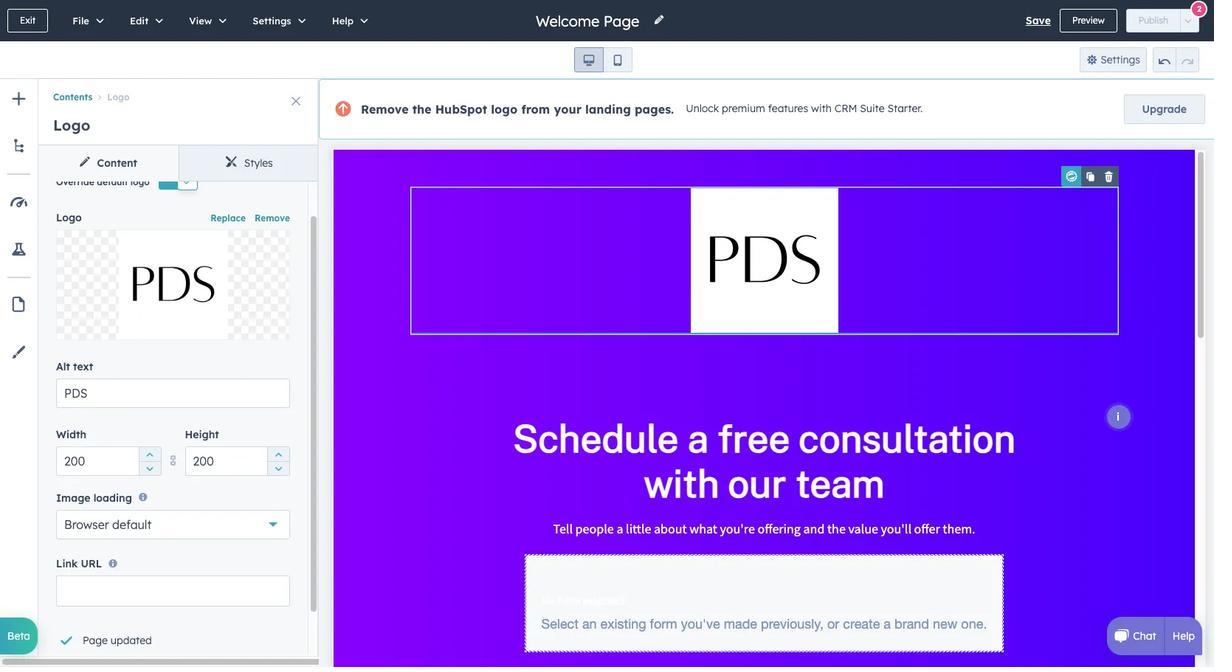 Task type: describe. For each thing, give the bounding box(es) containing it.
chat
[[1134, 630, 1157, 643]]

1 vertical spatial help
[[1173, 630, 1196, 643]]

Height text field
[[185, 447, 290, 477]]

0 vertical spatial replace button
[[211, 209, 246, 226]]

edit
[[130, 15, 149, 27]]

preview button
[[1060, 9, 1118, 32]]

save
[[1026, 14, 1052, 27]]

close image
[[292, 97, 301, 106]]

tab list containing content
[[38, 145, 319, 182]]

0 vertical spatial settings button
[[237, 0, 317, 41]]

help inside button
[[332, 15, 354, 27]]

logo inside browser default tab panel
[[131, 177, 150, 188]]

browser default
[[64, 517, 152, 532]]

text
[[73, 361, 93, 374]]

1 horizontal spatial logo
[[491, 102, 518, 117]]

page updated status
[[53, 616, 284, 654]]

view
[[189, 15, 212, 27]]

0 horizontal spatial settings
[[253, 15, 291, 27]]

remove for remove the hubspot logo from your landing pages.
[[361, 102, 409, 117]]

pds image
[[119, 231, 228, 340]]

page
[[83, 634, 108, 648]]

edit button
[[114, 0, 174, 41]]

content
[[97, 157, 137, 170]]

file
[[73, 15, 89, 27]]

publish button
[[1127, 9, 1182, 32]]

contents button
[[53, 92, 93, 103]]

alt
[[56, 361, 70, 374]]

url
[[81, 558, 102, 571]]

image loading
[[56, 492, 132, 505]]

premium
[[722, 102, 766, 115]]

contents
[[53, 92, 93, 103]]

crm
[[835, 102, 858, 115]]

publish group
[[1127, 9, 1200, 32]]

1 vertical spatial logo
[[53, 116, 90, 134]]

unlock premium features with crm suite starter.
[[686, 102, 923, 115]]

content link
[[38, 145, 179, 181]]

preview
[[1073, 15, 1105, 26]]

your
[[554, 102, 582, 117]]

0 horizontal spatial replace
[[154, 279, 193, 292]]

image
[[56, 492, 91, 505]]

1 horizontal spatial replace
[[211, 212, 246, 224]]

override default logo
[[56, 177, 150, 188]]

exit
[[20, 15, 36, 26]]

upgrade
[[1143, 103, 1188, 116]]

remove button
[[255, 209, 290, 226]]

features
[[769, 102, 809, 115]]

styles
[[244, 157, 273, 170]]

publish
[[1139, 15, 1169, 26]]

upgrade link
[[1124, 95, 1206, 124]]

2
[[1198, 3, 1202, 14]]

help button
[[317, 0, 379, 41]]

browser default tab panel
[[38, 155, 319, 668]]

updated
[[111, 634, 152, 648]]



Task type: locate. For each thing, give the bounding box(es) containing it.
1 vertical spatial remove
[[255, 212, 290, 224]]

remove
[[361, 102, 409, 117], [255, 212, 290, 224]]

navigation
[[38, 79, 319, 106]]

default for override
[[97, 177, 128, 188]]

beta
[[7, 630, 30, 643]]

logo inside browser default tab panel
[[56, 211, 82, 225]]

tab list
[[38, 145, 319, 182]]

default down loading
[[112, 517, 152, 532]]

None field
[[535, 11, 645, 31]]

height
[[185, 429, 219, 442]]

beta button
[[0, 618, 38, 655]]

landing
[[586, 102, 631, 117]]

remove inside browser default tab panel
[[255, 212, 290, 224]]

override
[[56, 177, 94, 188]]

logo button
[[93, 92, 130, 103]]

logo down contents
[[53, 116, 90, 134]]

alt text
[[56, 361, 93, 374]]

0 horizontal spatial logo
[[131, 177, 150, 188]]

remove the hubspot logo from your landing pages.
[[361, 102, 674, 117]]

suite
[[861, 102, 885, 115]]

0 vertical spatial remove
[[361, 102, 409, 117]]

width
[[56, 429, 86, 442]]

None text field
[[56, 576, 290, 607]]

1 horizontal spatial settings button
[[1080, 47, 1148, 72]]

0 vertical spatial logo
[[491, 102, 518, 117]]

logo down content
[[131, 177, 150, 188]]

remove for remove
[[255, 212, 290, 224]]

logo left from
[[491, 102, 518, 117]]

0 vertical spatial logo
[[107, 92, 130, 103]]

1 vertical spatial replace
[[154, 279, 193, 292]]

default
[[97, 177, 128, 188], [112, 517, 152, 532]]

file button
[[57, 0, 114, 41]]

exit link
[[7, 9, 48, 32]]

logo
[[491, 102, 518, 117], [131, 177, 150, 188]]

link
[[56, 558, 78, 571]]

Alt text text field
[[56, 379, 290, 409]]

1 vertical spatial settings button
[[1080, 47, 1148, 72]]

pages.
[[635, 102, 674, 117]]

link url
[[56, 558, 102, 571]]

settings right "view" button
[[253, 15, 291, 27]]

starter.
[[888, 102, 923, 115]]

1 horizontal spatial settings
[[1101, 53, 1141, 66]]

1 vertical spatial settings
[[1101, 53, 1141, 66]]

loading
[[94, 492, 132, 505]]

1 horizontal spatial help
[[1173, 630, 1196, 643]]

0 horizontal spatial remove
[[255, 212, 290, 224]]

navigation containing contents
[[38, 79, 319, 106]]

0 vertical spatial help
[[332, 15, 354, 27]]

default inside popup button
[[112, 517, 152, 532]]

page updated
[[83, 634, 152, 648]]

0 vertical spatial default
[[97, 177, 128, 188]]

unlock
[[686, 102, 719, 115]]

settings
[[253, 15, 291, 27], [1101, 53, 1141, 66]]

1 vertical spatial replace button
[[56, 230, 290, 341]]

logo
[[107, 92, 130, 103], [53, 116, 90, 134], [56, 211, 82, 225]]

browser default button
[[56, 510, 290, 540]]

logo down override
[[56, 211, 82, 225]]

0 vertical spatial settings
[[253, 15, 291, 27]]

1 vertical spatial logo
[[131, 177, 150, 188]]

0 vertical spatial replace
[[211, 212, 246, 224]]

save button
[[1026, 12, 1052, 30]]

browser
[[64, 517, 109, 532]]

replace
[[211, 212, 246, 224], [154, 279, 193, 292]]

the
[[413, 102, 432, 117]]

settings button
[[237, 0, 317, 41], [1080, 47, 1148, 72]]

1 vertical spatial default
[[112, 517, 152, 532]]

0 horizontal spatial help
[[332, 15, 354, 27]]

logo right contents button
[[107, 92, 130, 103]]

styles link
[[179, 145, 319, 181]]

view button
[[174, 0, 237, 41]]

Width text field
[[56, 447, 161, 477]]

default down content
[[97, 177, 128, 188]]

0 horizontal spatial settings button
[[237, 0, 317, 41]]

help
[[332, 15, 354, 27], [1173, 630, 1196, 643]]

default for browser
[[112, 517, 152, 532]]

with
[[812, 102, 832, 115]]

1 horizontal spatial remove
[[361, 102, 409, 117]]

remove left the
[[361, 102, 409, 117]]

remove down styles
[[255, 212, 290, 224]]

group
[[575, 47, 633, 72], [1154, 47, 1200, 72], [138, 447, 161, 477], [267, 447, 290, 477]]

settings down preview button
[[1101, 53, 1141, 66]]

2 vertical spatial logo
[[56, 211, 82, 225]]

hubspot
[[435, 102, 488, 117]]

from
[[522, 102, 550, 117]]

replace button
[[211, 209, 246, 226], [56, 230, 290, 341]]



Task type: vqa. For each thing, say whether or not it's contained in the screenshot.
the top the Help
yes



